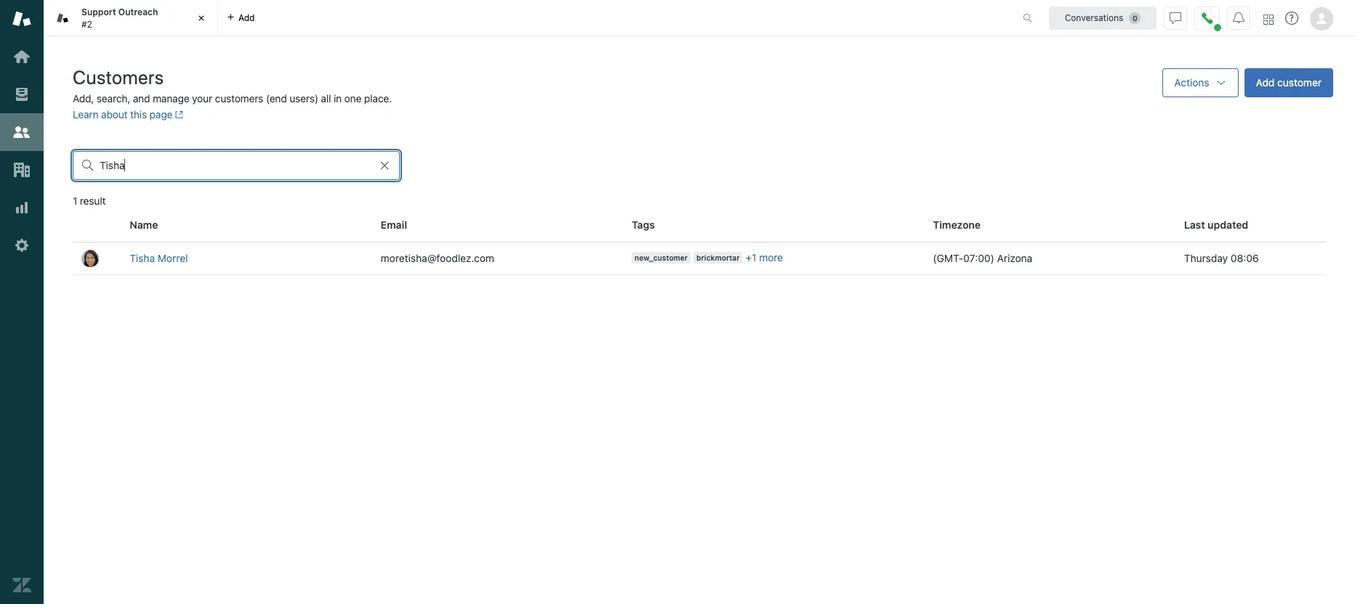 Task type: vqa. For each thing, say whether or not it's contained in the screenshot.
Talk live
no



Task type: describe. For each thing, give the bounding box(es) containing it.
actions
[[1175, 76, 1210, 89]]

updated
[[1208, 219, 1249, 231]]

add customer button
[[1245, 68, 1333, 97]]

name
[[130, 219, 158, 231]]

reporting image
[[12, 198, 31, 217]]

result
[[80, 195, 106, 207]]

last updated
[[1184, 219, 1249, 231]]

customers add, search, and manage your customers (end users) all in one place.
[[73, 66, 392, 105]]

organizations image
[[12, 161, 31, 180]]

customer
[[1278, 76, 1322, 89]]

users)
[[290, 92, 318, 105]]

Search customers field
[[100, 159, 373, 172]]

admin image
[[12, 236, 31, 255]]

brickmortar
[[697, 254, 740, 263]]

support outreach #2
[[81, 7, 158, 29]]

zendesk image
[[12, 577, 31, 595]]

thursday 08:06
[[1184, 252, 1259, 265]]

main element
[[0, 0, 44, 605]]

email
[[381, 219, 407, 231]]

+1 more button
[[746, 252, 783, 265]]

tags
[[632, 219, 655, 231]]

tab containing support outreach
[[44, 0, 218, 36]]

learn
[[73, 108, 98, 121]]

thursday
[[1184, 252, 1228, 265]]

manage
[[153, 92, 189, 105]]

all
[[321, 92, 331, 105]]

add
[[1256, 76, 1275, 89]]

page
[[150, 108, 172, 121]]

close image
[[194, 11, 209, 25]]

place.
[[364, 92, 392, 105]]

moretisha@foodlez.com
[[381, 252, 494, 265]]

conversations
[[1065, 12, 1124, 23]]

your
[[192, 92, 212, 105]]

tabs tab list
[[44, 0, 1008, 36]]

(opens in a new tab) image
[[172, 111, 184, 119]]

one
[[344, 92, 362, 105]]

zendesk support image
[[12, 9, 31, 28]]

this
[[130, 108, 147, 121]]

add customer
[[1256, 76, 1322, 89]]

search,
[[97, 92, 130, 105]]

button displays agent's chat status as invisible. image
[[1170, 12, 1182, 24]]



Task type: locate. For each thing, give the bounding box(es) containing it.
views image
[[12, 85, 31, 104]]

07:00)
[[963, 252, 994, 265]]

and
[[133, 92, 150, 105]]

x icon image
[[379, 160, 390, 172]]

learn about this page
[[73, 108, 172, 121]]

last
[[1184, 219, 1205, 231]]

morrel
[[158, 252, 188, 265]]

outreach
[[118, 7, 158, 18]]

(end
[[266, 92, 287, 105]]

tisha
[[130, 252, 155, 265]]

(gmt-
[[933, 252, 964, 265]]

tisha morrel
[[130, 252, 188, 265]]

notifications image
[[1233, 12, 1245, 24]]

customers image
[[12, 123, 31, 142]]

get started image
[[12, 47, 31, 66]]

timezone
[[933, 219, 981, 231]]

more
[[759, 252, 783, 264]]

add
[[238, 12, 255, 23]]

#2
[[81, 19, 92, 29]]

add,
[[73, 92, 94, 105]]

conversations button
[[1049, 6, 1157, 29]]

(gmt-07:00) arizona
[[933, 252, 1033, 265]]

08:06
[[1231, 252, 1259, 265]]

about
[[101, 108, 128, 121]]

add button
[[218, 0, 264, 36]]

new_customer
[[635, 254, 688, 263]]

arizona
[[997, 252, 1033, 265]]

1
[[73, 195, 77, 207]]

customers
[[215, 92, 263, 105]]

get help image
[[1286, 12, 1299, 25]]

brickmortar +1 more
[[697, 252, 783, 264]]

1 result
[[73, 195, 106, 207]]

in
[[334, 92, 342, 105]]

customers
[[73, 66, 164, 88]]

actions button
[[1163, 68, 1239, 97]]

learn about this page link
[[73, 108, 184, 121]]

support
[[81, 7, 116, 18]]

tab
[[44, 0, 218, 36]]

+1
[[746, 252, 757, 264]]

tisha morrel link
[[130, 252, 188, 265]]

zendesk products image
[[1264, 14, 1274, 24]]



